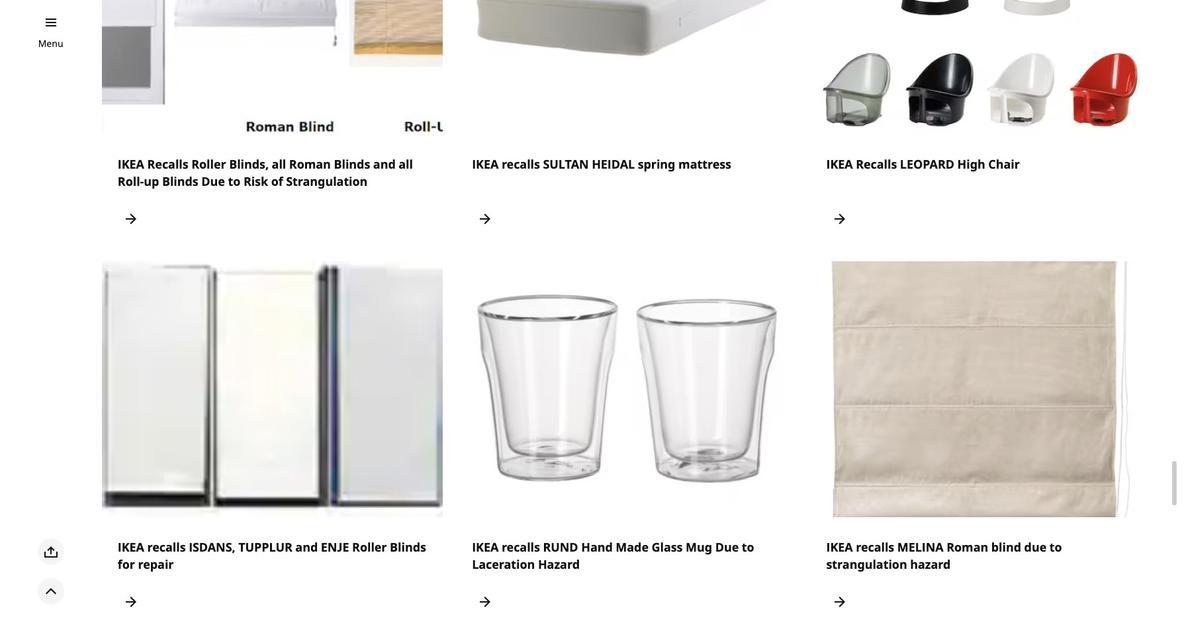 Task type: describe. For each thing, give the bounding box(es) containing it.
repair
[[138, 557, 174, 572]]

mattress
[[679, 156, 732, 172]]

recalls for rund
[[502, 539, 540, 555]]

sultan
[[543, 156, 589, 172]]

recalls for sultan
[[502, 156, 540, 172]]

blind
[[992, 539, 1022, 555]]

to inside ikea recalls rund hand made glass mug due to laceration hazard
[[742, 539, 755, 555]]

ikea recalls roller blinds, all roman blinds and all roll-up blinds due to risk of strangulation
[[118, 156, 413, 189]]

heidal
[[592, 156, 635, 172]]

chair
[[989, 156, 1020, 172]]

ikea recalls sultan heidal spring mattress link
[[456, 0, 798, 248]]

isdans,
[[189, 539, 235, 555]]

recalls for melina
[[856, 539, 895, 555]]

ikea recalls leopard high chair link
[[811, 0, 1152, 248]]

tupplur
[[238, 539, 293, 555]]

risk
[[244, 174, 268, 189]]

ikea recalls isdans, tupplur and enje roller blinds for repair
[[118, 539, 426, 572]]

due inside ikea recalls rund hand made glass mug due to laceration hazard
[[716, 539, 739, 555]]

ikea for ikea recalls roller blinds, all roman blinds and all roll-up blinds due to risk of strangulation
[[118, 156, 144, 172]]

1 horizontal spatial blinds
[[334, 156, 370, 172]]

1 all from the left
[[272, 156, 286, 172]]

hazard
[[911, 557, 951, 572]]

ikea recalls rund hand made glass mug due to laceration hazard link
[[456, 262, 798, 631]]

to inside the ikea recalls melina roman blind due to strangulation hazard
[[1050, 539, 1063, 555]]

ikea for ikea recalls sultan heidal spring mattress
[[472, 156, 499, 172]]

melina
[[898, 539, 944, 555]]

roller inside ikea recalls roller blinds, all roman blinds and all roll-up blinds due to risk of strangulation
[[191, 156, 226, 172]]

glass
[[652, 539, 683, 555]]

2 all from the left
[[399, 156, 413, 172]]

of
[[271, 174, 283, 189]]

and inside ikea recalls roller blinds, all roman blinds and all roll-up blinds due to risk of strangulation
[[373, 156, 396, 172]]



Task type: vqa. For each thing, say whether or not it's contained in the screenshot.
the right Due
yes



Task type: locate. For each thing, give the bounding box(es) containing it.
laceration
[[472, 557, 535, 572]]

1 vertical spatial and
[[296, 539, 318, 555]]

leopard
[[900, 156, 955, 172]]

recalls up repair at the left of page
[[147, 539, 186, 555]]

recalls up strangulation
[[856, 539, 895, 555]]

0 vertical spatial due
[[202, 174, 225, 189]]

high
[[958, 156, 986, 172]]

recalls inside ikea recalls rund hand made glass mug due to laceration hazard
[[502, 539, 540, 555]]

1 horizontal spatial all
[[399, 156, 413, 172]]

ikea for ikea recalls isdans, tupplur and enje roller blinds for repair
[[118, 539, 144, 555]]

ikea recalls melina roman blind due to strangulation hazard link
[[811, 262, 1152, 631]]

1 horizontal spatial recalls
[[856, 156, 897, 172]]

all
[[272, 156, 286, 172], [399, 156, 413, 172]]

hazard
[[538, 557, 580, 572]]

2 vertical spatial blinds
[[390, 539, 426, 555]]

0 horizontal spatial blinds
[[162, 174, 198, 189]]

1 vertical spatial roman
[[947, 539, 989, 555]]

1 horizontal spatial roller
[[352, 539, 387, 555]]

recalls inside ikea recalls isdans, tupplur and enje roller blinds for repair
[[147, 539, 186, 555]]

menu
[[38, 37, 63, 50]]

blinds,
[[229, 156, 269, 172]]

to inside ikea recalls roller blinds, all roman blinds and all roll-up blinds due to risk of strangulation
[[228, 174, 241, 189]]

0 vertical spatial roller
[[191, 156, 226, 172]]

spring
[[638, 156, 676, 172]]

roller right the 'enje'
[[352, 539, 387, 555]]

due
[[202, 174, 225, 189], [716, 539, 739, 555]]

1 horizontal spatial and
[[373, 156, 396, 172]]

ikea for ikea recalls leopard high chair
[[827, 156, 853, 172]]

up
[[144, 174, 159, 189]]

due
[[1025, 539, 1047, 555]]

0 horizontal spatial due
[[202, 174, 225, 189]]

ikea inside the ikea recalls melina roman blind due to strangulation hazard
[[827, 539, 853, 555]]

to
[[228, 174, 241, 189], [742, 539, 755, 555], [1050, 539, 1063, 555]]

ikea recalls rund hand made glass mug due to laceration hazard
[[472, 539, 755, 572]]

recalls for isdans,
[[147, 539, 186, 555]]

recalls inside the ikea recalls melina roman blind due to strangulation hazard
[[856, 539, 895, 555]]

ikea recalls leopard high chair
[[827, 156, 1020, 172]]

blinds inside ikea recalls isdans, tupplur and enje roller blinds for repair
[[390, 539, 426, 555]]

rund
[[543, 539, 578, 555]]

blinds
[[334, 156, 370, 172], [162, 174, 198, 189], [390, 539, 426, 555]]

0 horizontal spatial roller
[[191, 156, 226, 172]]

made
[[616, 539, 649, 555]]

roman inside the ikea recalls melina roman blind due to strangulation hazard
[[947, 539, 989, 555]]

1 recalls from the left
[[147, 156, 188, 172]]

enje
[[321, 539, 349, 555]]

hand
[[582, 539, 613, 555]]

0 vertical spatial and
[[373, 156, 396, 172]]

0 horizontal spatial and
[[296, 539, 318, 555]]

ikea
[[118, 156, 144, 172], [472, 156, 499, 172], [827, 156, 853, 172], [118, 539, 144, 555], [472, 539, 499, 555], [827, 539, 853, 555]]

roman left "blind" at the bottom of the page
[[947, 539, 989, 555]]

recalls left 'sultan'
[[502, 156, 540, 172]]

1 horizontal spatial roman
[[947, 539, 989, 555]]

roll-
[[118, 174, 144, 189]]

recalls up laceration
[[502, 539, 540, 555]]

0 horizontal spatial roman
[[289, 156, 331, 172]]

ikea recalls roller blinds, all roman blinds and all roll-up blinds due to risk of strangulation link
[[102, 0, 443, 248]]

roller inside ikea recalls isdans, tupplur and enje roller blinds for repair
[[352, 539, 387, 555]]

1 vertical spatial due
[[716, 539, 739, 555]]

roller
[[191, 156, 226, 172], [352, 539, 387, 555]]

2 horizontal spatial blinds
[[390, 539, 426, 555]]

recalls inside ikea recalls roller blinds, all roman blinds and all roll-up blinds due to risk of strangulation
[[147, 156, 188, 172]]

roman
[[289, 156, 331, 172], [947, 539, 989, 555]]

ikea inside ikea recalls rund hand made glass mug due to laceration hazard
[[472, 539, 499, 555]]

1 vertical spatial blinds
[[162, 174, 198, 189]]

2 horizontal spatial to
[[1050, 539, 1063, 555]]

0 vertical spatial roman
[[289, 156, 331, 172]]

to left "risk"
[[228, 174, 241, 189]]

recalls up up
[[147, 156, 188, 172]]

ikea recalls isdans, tupplur and enje roller blinds for repair link
[[102, 262, 443, 631]]

0 vertical spatial blinds
[[334, 156, 370, 172]]

recalls left leopard
[[856, 156, 897, 172]]

to right due
[[1050, 539, 1063, 555]]

and inside ikea recalls isdans, tupplur and enje roller blinds for repair
[[296, 539, 318, 555]]

2 recalls from the left
[[856, 156, 897, 172]]

for
[[118, 557, 135, 572]]

1 horizontal spatial to
[[742, 539, 755, 555]]

and
[[373, 156, 396, 172], [296, 539, 318, 555]]

to right the "mug"
[[742, 539, 755, 555]]

strangulation
[[286, 174, 368, 189]]

mug
[[686, 539, 713, 555]]

ikea for ikea recalls rund hand made glass mug due to laceration hazard
[[472, 539, 499, 555]]

1 vertical spatial roller
[[352, 539, 387, 555]]

ikea recalls melina roman blind due to strangulation hazard
[[827, 539, 1063, 572]]

recalls
[[147, 156, 188, 172], [856, 156, 897, 172]]

due left "risk"
[[202, 174, 225, 189]]

0 horizontal spatial recalls
[[147, 156, 188, 172]]

roman inside ikea recalls roller blinds, all roman blinds and all roll-up blinds due to risk of strangulation
[[289, 156, 331, 172]]

0 horizontal spatial to
[[228, 174, 241, 189]]

menu button
[[38, 36, 63, 51]]

ikea recalls sultan heidal spring mattress
[[472, 156, 732, 172]]

recalls
[[502, 156, 540, 172], [147, 539, 186, 555], [502, 539, 540, 555], [856, 539, 895, 555]]

1 horizontal spatial due
[[716, 539, 739, 555]]

roller left blinds,
[[191, 156, 226, 172]]

due right the "mug"
[[716, 539, 739, 555]]

ikea for ikea recalls melina roman blind due to strangulation hazard
[[827, 539, 853, 555]]

due inside ikea recalls roller blinds, all roman blinds and all roll-up blinds due to risk of strangulation
[[202, 174, 225, 189]]

recalls for roller
[[147, 156, 188, 172]]

ikea inside ikea recalls roller blinds, all roman blinds and all roll-up blinds due to risk of strangulation
[[118, 156, 144, 172]]

strangulation
[[827, 557, 908, 572]]

recalls for leopard
[[856, 156, 897, 172]]

roman up strangulation
[[289, 156, 331, 172]]

ikea inside ikea recalls isdans, tupplur and enje roller blinds for repair
[[118, 539, 144, 555]]

0 horizontal spatial all
[[272, 156, 286, 172]]



